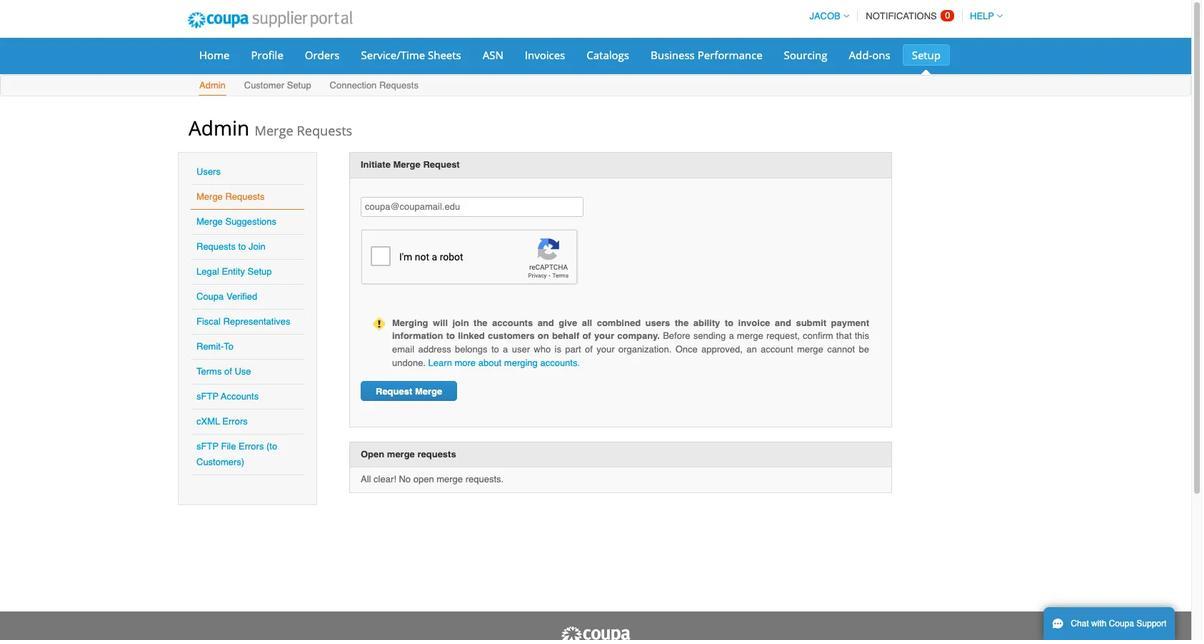 Task type: describe. For each thing, give the bounding box(es) containing it.
all
[[361, 474, 371, 485]]

sftp for sftp file errors (to customers)
[[196, 441, 219, 452]]

add-
[[849, 48, 872, 62]]

orders
[[305, 48, 340, 62]]

0 vertical spatial coupa
[[196, 291, 224, 302]]

1 horizontal spatial a
[[729, 331, 734, 342]]

no
[[399, 474, 411, 485]]

legal entity setup link
[[196, 266, 272, 277]]

chat with coupa support
[[1071, 619, 1167, 629]]

merge right open
[[437, 474, 463, 485]]

remit-to link
[[196, 341, 234, 352]]

admin for admin merge requests
[[189, 114, 249, 141]]

terms of use
[[196, 366, 251, 377]]

give
[[559, 318, 577, 328]]

0 horizontal spatial a
[[503, 344, 508, 355]]

customer
[[244, 80, 284, 91]]

open merge requests
[[361, 449, 456, 460]]

entity
[[222, 266, 245, 277]]

this
[[855, 331, 869, 342]]

join
[[452, 318, 469, 328]]

requests.
[[465, 474, 504, 485]]

invoices
[[525, 48, 565, 62]]

chat
[[1071, 619, 1089, 629]]

linked
[[458, 331, 485, 342]]

is
[[555, 344, 561, 355]]

merge down users link
[[196, 191, 223, 202]]

belongs
[[455, 344, 488, 355]]

notifications
[[866, 11, 937, 21]]

legal
[[196, 266, 219, 277]]

sftp file errors (to customers)
[[196, 441, 277, 468]]

merge up no
[[387, 449, 415, 460]]

sending
[[693, 331, 726, 342]]

behalf
[[552, 331, 579, 342]]

merge down confirm
[[797, 344, 823, 355]]

file
[[221, 441, 236, 452]]

to inside before sending a merge request, confirm that this email address belongs to a user who is part of your organization. once approved, an account merge cannot be undone.
[[491, 344, 499, 355]]

requests
[[417, 449, 456, 460]]

to right ability
[[725, 318, 734, 328]]

1 vertical spatial setup
[[287, 80, 311, 91]]

0 vertical spatial errors
[[222, 416, 248, 427]]

representatives
[[223, 316, 290, 327]]

add-ons link
[[840, 44, 900, 66]]

customer setup link
[[243, 77, 312, 96]]

coupa verified
[[196, 291, 257, 302]]

clear!
[[374, 474, 396, 485]]

about
[[478, 357, 502, 368]]

help
[[970, 11, 994, 21]]

join
[[249, 241, 266, 252]]

payment
[[831, 318, 869, 328]]

all clear! no open merge requests.
[[361, 474, 504, 485]]

that
[[836, 331, 852, 342]]

will
[[433, 318, 448, 328]]

merging will join the accounts and give all combined users the ability to invoice and submit payment information to linked customers on behalf of your company.
[[392, 318, 869, 342]]

merge suggestions link
[[196, 216, 276, 227]]

accounts
[[492, 318, 533, 328]]

more
[[455, 357, 476, 368]]

home link
[[190, 44, 239, 66]]

requests inside admin merge requests
[[297, 122, 352, 139]]

learn
[[428, 357, 452, 368]]

initiate merge request
[[361, 159, 460, 170]]

merge down merge requests link
[[196, 216, 223, 227]]

remit-to
[[196, 341, 234, 352]]

customers)
[[196, 457, 244, 468]]

learn more about merging accounts.
[[428, 357, 580, 368]]

address
[[418, 344, 451, 355]]

coupa@coupamail.edu text field
[[361, 197, 584, 217]]

cxml
[[196, 416, 220, 427]]

service/time sheets link
[[352, 44, 471, 66]]

navigation containing notifications 0
[[803, 2, 1003, 30]]

customers
[[488, 331, 535, 342]]

merge for admin
[[255, 122, 293, 139]]

merging
[[392, 318, 428, 328]]

to
[[224, 341, 234, 352]]

information
[[392, 331, 443, 342]]

1 horizontal spatial coupa supplier portal image
[[560, 626, 631, 641]]

an
[[747, 344, 757, 355]]

users
[[645, 318, 670, 328]]

service/time sheets
[[361, 48, 461, 62]]

merge for initiate
[[393, 159, 421, 170]]

requests inside "link"
[[379, 80, 418, 91]]

1 and from the left
[[538, 318, 554, 328]]

asn link
[[473, 44, 513, 66]]

asn
[[483, 48, 503, 62]]

submit
[[796, 318, 826, 328]]

1 the from the left
[[474, 318, 488, 328]]

legal entity setup
[[196, 266, 272, 277]]

jacob
[[810, 11, 840, 21]]

add-ons
[[849, 48, 890, 62]]



Task type: locate. For each thing, give the bounding box(es) containing it.
0 vertical spatial of
[[582, 331, 591, 342]]

0 horizontal spatial the
[[474, 318, 488, 328]]

once
[[675, 344, 698, 355]]

2 the from the left
[[675, 318, 689, 328]]

jacob link
[[803, 11, 849, 21]]

setup down notifications 0
[[912, 48, 941, 62]]

accounts
[[221, 391, 259, 402]]

and up on
[[538, 318, 554, 328]]

errors left (to on the bottom left of the page
[[239, 441, 264, 452]]

your inside before sending a merge request, confirm that this email address belongs to a user who is part of your organization. once approved, an account merge cannot be undone.
[[597, 344, 615, 355]]

2 and from the left
[[775, 318, 791, 328]]

connection requests link
[[329, 77, 419, 96]]

learn more about merging accounts. link
[[428, 357, 580, 368]]

merge suggestions
[[196, 216, 276, 227]]

request merge
[[376, 386, 442, 397]]

invoice
[[738, 318, 770, 328]]

errors
[[222, 416, 248, 427], [239, 441, 264, 452]]

open
[[413, 474, 434, 485]]

0 vertical spatial coupa supplier portal image
[[178, 2, 362, 38]]

catalogs link
[[577, 44, 639, 66]]

coupa verified link
[[196, 291, 257, 302]]

sftp inside the sftp file errors (to customers)
[[196, 441, 219, 452]]

1 vertical spatial coupa
[[1109, 619, 1134, 629]]

accounts.
[[540, 357, 580, 368]]

your inside merging will join the accounts and give all combined users the ability to invoice and submit payment information to linked customers on behalf of your company.
[[594, 331, 614, 342]]

sftp
[[196, 391, 219, 402], [196, 441, 219, 452]]

the
[[474, 318, 488, 328], [675, 318, 689, 328]]

business performance link
[[641, 44, 772, 66]]

home
[[199, 48, 230, 62]]

fiscal representatives
[[196, 316, 290, 327]]

merge inside the request merge button
[[415, 386, 442, 397]]

merge up the an
[[737, 331, 763, 342]]

fiscal representatives link
[[196, 316, 290, 327]]

0 vertical spatial sftp
[[196, 391, 219, 402]]

errors down accounts
[[222, 416, 248, 427]]

terms
[[196, 366, 222, 377]]

fiscal
[[196, 316, 221, 327]]

with
[[1091, 619, 1107, 629]]

a up approved,
[[729, 331, 734, 342]]

coupa
[[196, 291, 224, 302], [1109, 619, 1134, 629]]

sheets
[[428, 48, 461, 62]]

help link
[[964, 11, 1003, 21]]

admin down home
[[199, 80, 226, 91]]

combined
[[597, 318, 641, 328]]

invoices link
[[516, 44, 574, 66]]

requests to join
[[196, 241, 266, 252]]

of right 'part'
[[585, 344, 593, 355]]

request,
[[766, 331, 800, 342]]

coupa up 'fiscal'
[[196, 291, 224, 302]]

1 horizontal spatial the
[[675, 318, 689, 328]]

undone.
[[392, 357, 426, 368]]

admin merge requests
[[189, 114, 352, 141]]

1 horizontal spatial and
[[775, 318, 791, 328]]

requests up 'suggestions'
[[225, 191, 265, 202]]

to left join
[[238, 241, 246, 252]]

a up learn more about merging accounts. link on the bottom
[[503, 344, 508, 355]]

request down undone.
[[376, 386, 412, 397]]

admin for admin
[[199, 80, 226, 91]]

sftp for sftp accounts
[[196, 391, 219, 402]]

terms of use link
[[196, 366, 251, 377]]

0 horizontal spatial coupa
[[196, 291, 224, 302]]

merge inside admin merge requests
[[255, 122, 293, 139]]

chat with coupa support button
[[1044, 608, 1175, 641]]

before sending a merge request, confirm that this email address belongs to a user who is part of your organization. once approved, an account merge cannot be undone.
[[392, 331, 869, 368]]

coupa right with
[[1109, 619, 1134, 629]]

sftp accounts
[[196, 391, 259, 402]]

0 horizontal spatial setup
[[248, 266, 272, 277]]

1 horizontal spatial coupa
[[1109, 619, 1134, 629]]

navigation
[[803, 2, 1003, 30]]

requests down service/time
[[379, 80, 418, 91]]

user
[[512, 344, 530, 355]]

1 vertical spatial of
[[585, 344, 593, 355]]

1 horizontal spatial request
[[423, 159, 460, 170]]

1 vertical spatial coupa supplier portal image
[[560, 626, 631, 641]]

0 horizontal spatial and
[[538, 318, 554, 328]]

sourcing link
[[775, 44, 837, 66]]

1 vertical spatial request
[[376, 386, 412, 397]]

merge requests link
[[196, 191, 265, 202]]

merge for request
[[415, 386, 442, 397]]

ons
[[872, 48, 890, 62]]

cxml errors
[[196, 416, 248, 427]]

1 horizontal spatial setup
[[287, 80, 311, 91]]

setup link
[[903, 44, 950, 66]]

0
[[945, 10, 950, 21]]

the up linked
[[474, 318, 488, 328]]

sftp file errors (to customers) link
[[196, 441, 277, 468]]

2 horizontal spatial setup
[[912, 48, 941, 62]]

1 vertical spatial errors
[[239, 441, 264, 452]]

requests
[[379, 80, 418, 91], [297, 122, 352, 139], [225, 191, 265, 202], [196, 241, 236, 252]]

merge down learn
[[415, 386, 442, 397]]

0 vertical spatial setup
[[912, 48, 941, 62]]

requests up legal
[[196, 241, 236, 252]]

organization.
[[618, 344, 672, 355]]

0 vertical spatial a
[[729, 331, 734, 342]]

1 sftp from the top
[[196, 391, 219, 402]]

approved,
[[701, 344, 743, 355]]

users
[[196, 166, 221, 177]]

email
[[392, 344, 414, 355]]

0 vertical spatial your
[[594, 331, 614, 342]]

1 vertical spatial sftp
[[196, 441, 219, 452]]

your
[[594, 331, 614, 342], [597, 344, 615, 355]]

the up 'before'
[[675, 318, 689, 328]]

sftp up the cxml
[[196, 391, 219, 402]]

0 vertical spatial request
[[423, 159, 460, 170]]

request inside button
[[376, 386, 412, 397]]

profile
[[251, 48, 283, 62]]

2 vertical spatial of
[[224, 366, 232, 377]]

cxml errors link
[[196, 416, 248, 427]]

cannot
[[827, 344, 855, 355]]

errors inside the sftp file errors (to customers)
[[239, 441, 264, 452]]

(to
[[266, 441, 277, 452]]

sftp up customers)
[[196, 441, 219, 452]]

0 vertical spatial admin
[[199, 80, 226, 91]]

and up request,
[[775, 318, 791, 328]]

use
[[235, 366, 251, 377]]

admin down the admin link
[[189, 114, 249, 141]]

to up about
[[491, 344, 499, 355]]

ability
[[693, 318, 720, 328]]

merge
[[737, 331, 763, 342], [797, 344, 823, 355], [387, 449, 415, 460], [437, 474, 463, 485]]

request up "coupa@coupamail.edu" text box
[[423, 159, 460, 170]]

users link
[[196, 166, 221, 177]]

to down join
[[446, 331, 455, 342]]

coupa inside "button"
[[1109, 619, 1134, 629]]

initiate
[[361, 159, 391, 170]]

of inside merging will join the accounts and give all combined users the ability to invoice and submit payment information to linked customers on behalf of your company.
[[582, 331, 591, 342]]

who
[[534, 344, 551, 355]]

of inside before sending a merge request, confirm that this email address belongs to a user who is part of your organization. once approved, an account merge cannot be undone.
[[585, 344, 593, 355]]

on
[[538, 331, 549, 342]]

setup right the customer
[[287, 80, 311, 91]]

2 sftp from the top
[[196, 441, 219, 452]]

1 vertical spatial a
[[503, 344, 508, 355]]

notifications 0
[[866, 10, 950, 21]]

requests down connection
[[297, 122, 352, 139]]

profile link
[[242, 44, 293, 66]]

setup down join
[[248, 266, 272, 277]]

all
[[582, 318, 592, 328]]

connection requests
[[330, 80, 418, 91]]

2 vertical spatial setup
[[248, 266, 272, 277]]

support
[[1137, 619, 1167, 629]]

admin link
[[199, 77, 226, 96]]

0 horizontal spatial request
[[376, 386, 412, 397]]

merge right the initiate
[[393, 159, 421, 170]]

of down all
[[582, 331, 591, 342]]

coupa supplier portal image
[[178, 2, 362, 38], [560, 626, 631, 641]]

service/time
[[361, 48, 425, 62]]

1 vertical spatial admin
[[189, 114, 249, 141]]

request
[[423, 159, 460, 170], [376, 386, 412, 397]]

suggestions
[[225, 216, 276, 227]]

of left use
[[224, 366, 232, 377]]

requests to join link
[[196, 241, 266, 252]]

performance
[[698, 48, 763, 62]]

0 horizontal spatial coupa supplier portal image
[[178, 2, 362, 38]]

1 vertical spatial your
[[597, 344, 615, 355]]

merge down customer setup link
[[255, 122, 293, 139]]

orders link
[[296, 44, 349, 66]]



Task type: vqa. For each thing, say whether or not it's contained in the screenshot.
Jacob on the top right of page
yes



